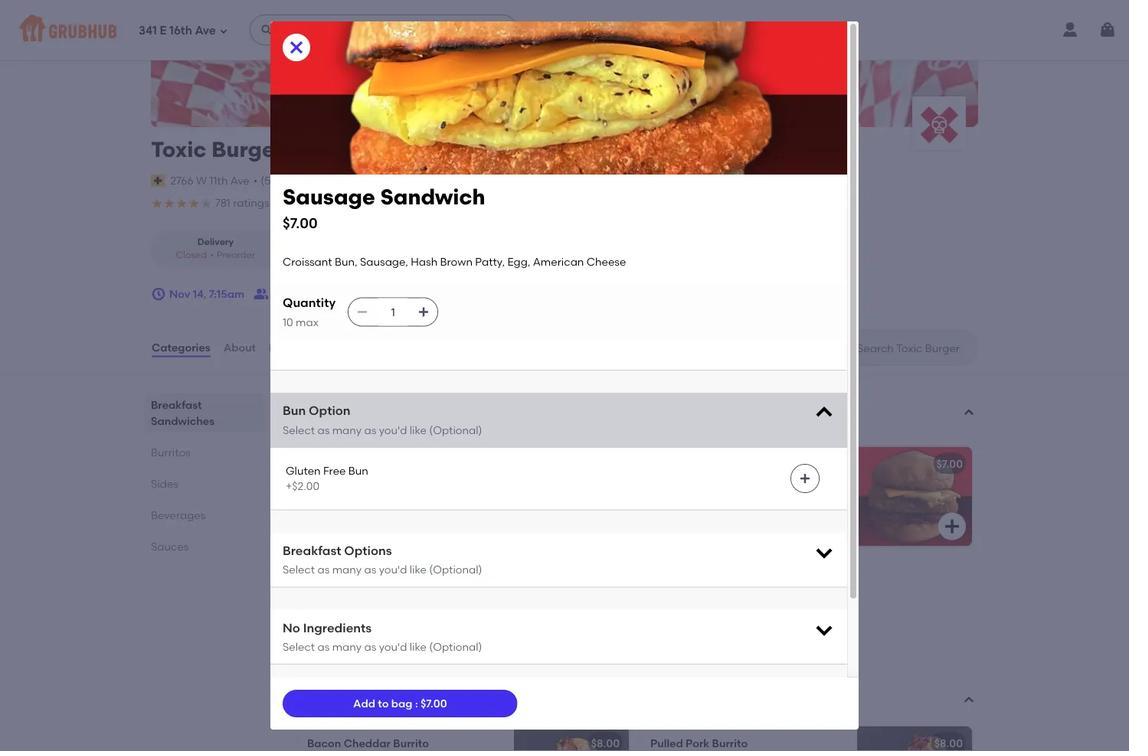 Task type: locate. For each thing, give the bounding box(es) containing it.
0 vertical spatial many
[[332, 424, 362, 437]]

you'd down options
[[379, 563, 407, 576]]

burritos up 'bacon' in the bottom of the page
[[295, 691, 358, 710]]

breakfast up new! in the left of the page
[[295, 395, 374, 414]]

1 burrito from the left
[[393, 737, 429, 750]]

(optional) inside bun option select as many as you'd like (optional)
[[429, 424, 482, 437]]

1 horizontal spatial ave
[[230, 174, 249, 187]]

1 (optional) from the top
[[429, 424, 482, 437]]

2 many from the top
[[332, 563, 362, 576]]

you'd inside no ingredients select as many as you'd like (optional)
[[379, 641, 407, 654]]

like for no ingredients
[[410, 641, 427, 654]]

1 select from the top
[[283, 424, 315, 437]]

1 horizontal spatial $7.00
[[421, 697, 447, 710]]

american inside croissant bun, sausage, hash brown patty, egg, american cheese
[[400, 494, 451, 508]]

burritos tab
[[151, 444, 258, 460]]

0 horizontal spatial •
[[210, 249, 214, 261]]

2 $8.00 from the left
[[934, 737, 963, 750]]

0 horizontal spatial sandwiches
[[151, 414, 214, 427]]

bun
[[283, 403, 306, 418], [348, 464, 368, 477]]

1 vertical spatial sandwiches
[[151, 414, 214, 427]]

sausage, down sausage sandwich
[[385, 479, 433, 492]]

delivery
[[428, 198, 463, 209]]

3 (optional) from the top
[[429, 641, 482, 654]]

0 horizontal spatial bun
[[283, 403, 306, 418]]

(541) 255-4345 button
[[261, 173, 335, 188]]

croissant down &
[[307, 592, 357, 605]]

0 vertical spatial burritos
[[151, 446, 191, 459]]

1 vertical spatial many
[[332, 563, 362, 576]]

many inside no ingredients select as many as you'd like (optional)
[[332, 641, 362, 654]]

egg
[[307, 570, 328, 583]]

option
[[309, 403, 351, 418]]

breakfast sandwiches tab
[[151, 397, 258, 429]]

breakfast
[[295, 395, 374, 414], [151, 398, 202, 411], [283, 543, 341, 558]]

(optional) inside breakfast options select as many as you'd like (optional)
[[429, 563, 482, 576]]

0 vertical spatial you'd
[[379, 424, 407, 437]]

breakfast up egg
[[283, 543, 341, 558]]

•
[[253, 174, 258, 187], [210, 249, 214, 261]]

sandwich inside sausage sandwich $7.00
[[380, 184, 485, 210]]

bun, for sausage sandwich image
[[359, 479, 382, 492]]

341
[[139, 24, 157, 38]]

0 vertical spatial sandwiches
[[378, 395, 475, 414]]

patty, inside croissant bun, sausage, hash brown patty, egg, american cheese
[[342, 494, 372, 508]]

select inside no ingredients select as many as you'd like (optional)
[[283, 641, 315, 654]]

bun, left smoked
[[702, 479, 725, 492]]

bun, down egg & cheese sandwich
[[359, 592, 382, 605]]

croissant inside croissant bun, hash brown patty, egg, american cheese
[[307, 592, 357, 605]]

14,
[[193, 288, 206, 301]]

ratings
[[233, 196, 269, 209]]

croissant up start group order button
[[283, 255, 332, 268]]

0 vertical spatial sandwich
[[380, 184, 485, 210]]

you'd for option
[[379, 424, 407, 437]]

1 horizontal spatial burrito
[[712, 737, 748, 750]]

many for ingredients
[[332, 641, 362, 654]]

many down options
[[332, 563, 362, 576]]

main navigation navigation
[[0, 0, 1129, 60]]

bacon sandwich image
[[857, 447, 972, 547]]

sandwiches inside breakfast sandwiches new!
[[378, 395, 475, 414]]

burritos up sides
[[151, 446, 191, 459]]

1 horizontal spatial bun
[[348, 464, 368, 477]]

1 like from the top
[[410, 424, 427, 437]]

ave right 11th
[[230, 174, 249, 187]]

cheese inside croissant bun, smoked bacon, hash brown patty, egg, american cheese
[[797, 494, 836, 508]]

0 horizontal spatial ave
[[195, 24, 216, 38]]

1 vertical spatial •
[[210, 249, 214, 261]]

select
[[283, 424, 315, 437], [283, 563, 315, 576], [283, 641, 315, 654]]

1 vertical spatial bun
[[348, 464, 368, 477]]

brown inside croissant bun, hash brown patty, egg, american cheese
[[414, 592, 446, 605]]

bun,
[[335, 255, 357, 268], [359, 479, 382, 492], [702, 479, 725, 492], [359, 592, 382, 605]]

1 vertical spatial you'd
[[379, 563, 407, 576]]

• left (541)
[[253, 174, 258, 187]]

0 horizontal spatial $7.00
[[283, 215, 318, 231]]

Search Toxic Burger search field
[[856, 341, 973, 355]]

sausage, right '2.3'
[[360, 255, 408, 268]]

0 horizontal spatial $8.00
[[591, 737, 620, 750]]

you'd inside breakfast options select as many as you'd like (optional)
[[379, 563, 407, 576]]

0 vertical spatial ave
[[195, 24, 216, 38]]

sausage inside sausage sandwich $7.00
[[283, 184, 375, 210]]

american inside croissant bun, hash brown patty, egg, american cheese
[[333, 607, 384, 620]]

0 vertical spatial like
[[410, 424, 427, 437]]

option group
[[151, 229, 414, 268]]

ave right 16th
[[195, 24, 216, 38]]

0 vertical spatial select
[[283, 424, 315, 437]]

select down option
[[283, 424, 315, 437]]

many down ingredients
[[332, 641, 362, 654]]

bun left option
[[283, 403, 306, 418]]

1 horizontal spatial sandwiches
[[378, 395, 475, 414]]

bun right free
[[348, 464, 368, 477]]

like
[[410, 424, 427, 437], [410, 563, 427, 576], [410, 641, 427, 654]]

beverages
[[151, 509, 206, 522]]

hash
[[411, 255, 438, 268], [435, 479, 462, 492], [811, 479, 838, 492], [385, 592, 411, 605]]

3 many from the top
[[332, 641, 362, 654]]

select inside bun option select as many as you'd like (optional)
[[283, 424, 315, 437]]

3 like from the top
[[410, 641, 427, 654]]

0 vertical spatial croissant bun, sausage, hash brown patty, egg, american cheese
[[283, 255, 626, 268]]

0 vertical spatial $7.00
[[283, 215, 318, 231]]

3 select from the top
[[283, 641, 315, 654]]

1 vertical spatial like
[[410, 563, 427, 576]]

good food
[[305, 198, 352, 209]]

bun, inside croissant bun, smoked bacon, hash brown patty, egg, american cheese
[[702, 479, 725, 492]]

bun, inside croissant bun, hash brown patty, egg, american cheese
[[359, 592, 382, 605]]

to
[[378, 697, 389, 710]]

croissant bun, sausage, hash brown patty, egg, american cheese down sausage sandwich
[[307, 479, 493, 508]]

breakfast inside breakfast sandwiches new!
[[295, 395, 374, 414]]

like for breakfast options
[[410, 563, 427, 576]]

ave inside main navigation navigation
[[195, 24, 216, 38]]

pork
[[686, 737, 709, 750]]

bun, down sausage sandwich
[[359, 479, 382, 492]]

1 vertical spatial sausage
[[307, 457, 353, 470]]

like inside no ingredients select as many as you'd like (optional)
[[410, 641, 427, 654]]

croissant
[[283, 255, 332, 268], [307, 479, 357, 492], [650, 479, 700, 492], [307, 592, 357, 605]]

croissant left smoked
[[650, 479, 700, 492]]

2 vertical spatial sandwich
[[383, 570, 435, 583]]

sandwiches
[[378, 395, 475, 414], [151, 414, 214, 427]]

like inside bun option select as many as you'd like (optional)
[[410, 424, 427, 437]]

11th
[[210, 174, 228, 187]]

1 many from the top
[[332, 424, 362, 437]]

select left &
[[283, 563, 315, 576]]

7:15am
[[209, 288, 244, 301]]

egg, inside croissant bun, hash brown patty, egg, american cheese
[[307, 607, 330, 620]]

sandwiches inside breakfast sandwiches tab
[[151, 414, 214, 427]]

toxic burger
[[151, 137, 283, 162]]

2 you'd from the top
[[379, 563, 407, 576]]

option group containing delivery closed • preorder
[[151, 229, 414, 268]]

like inside breakfast options select as many as you'd like (optional)
[[410, 563, 427, 576]]

delivery closed • preorder
[[176, 236, 255, 261]]

patty, inside croissant bun, smoked bacon, hash brown patty, egg, american cheese
[[685, 494, 715, 508]]

burrito for bacon cheddar burrito
[[393, 737, 429, 750]]

many inside breakfast options select as many as you'd like (optional)
[[332, 563, 362, 576]]

1 vertical spatial $7.00
[[936, 457, 963, 470]]

0 vertical spatial (optional)
[[429, 424, 482, 437]]

hash inside croissant bun, smoked bacon, hash brown patty, egg, american cheese
[[811, 479, 838, 492]]

pulled
[[650, 737, 683, 750]]

0 horizontal spatial burrito
[[393, 737, 429, 750]]

3 you'd from the top
[[379, 641, 407, 654]]

Input item quantity number field
[[376, 298, 410, 326]]

0 vertical spatial bun
[[283, 403, 306, 418]]

pulled pork burrito image
[[857, 727, 972, 751]]

many inside bun option select as many as you'd like (optional)
[[332, 424, 362, 437]]

sandwich for sausage sandwich $7.00
[[380, 184, 485, 210]]

(optional) for ingredients
[[429, 641, 482, 654]]

categories
[[152, 341, 210, 354]]

add to bag : $7.00
[[353, 697, 447, 710]]

select for breakfast
[[283, 563, 315, 576]]

you'd down croissant bun, hash brown patty, egg, american cheese
[[379, 641, 407, 654]]

1 vertical spatial burritos
[[295, 691, 358, 710]]

0 vertical spatial •
[[253, 174, 258, 187]]

toxic
[[151, 137, 207, 162]]

1 horizontal spatial burritos
[[295, 691, 358, 710]]

croissant for 'egg & cheese sandwich' image
[[307, 592, 357, 605]]

burritos
[[151, 446, 191, 459], [295, 691, 358, 710]]

breakfast for breakfast options
[[283, 543, 341, 558]]

select down no
[[283, 641, 315, 654]]

bun inside gluten free bun +$2.00
[[348, 464, 368, 477]]

egg, inside croissant bun, smoked bacon, hash brown patty, egg, american cheese
[[718, 494, 741, 508]]

burrito
[[393, 737, 429, 750], [712, 737, 748, 750]]

burrito right pork
[[712, 737, 748, 750]]

egg & cheese sandwich
[[307, 570, 435, 583]]

brown
[[440, 255, 473, 268], [307, 494, 340, 508], [650, 494, 683, 508], [414, 592, 446, 605]]

sandwich for sausage sandwich
[[356, 457, 408, 470]]

(optional) inside no ingredients select as many as you'd like (optional)
[[429, 641, 482, 654]]

2 vertical spatial select
[[283, 641, 315, 654]]

ave inside button
[[230, 174, 249, 187]]

$7.00 inside sausage sandwich $7.00
[[283, 215, 318, 231]]

1 vertical spatial ave
[[230, 174, 249, 187]]

• down delivery
[[210, 249, 214, 261]]

2 like from the top
[[410, 563, 427, 576]]

2 select from the top
[[283, 563, 315, 576]]

croissant inside croissant bun, sausage, hash brown patty, egg, american cheese
[[307, 479, 357, 492]]

sausage sandwich
[[307, 457, 408, 470]]

burrito down :
[[393, 737, 429, 750]]

1 horizontal spatial $8.00
[[934, 737, 963, 750]]

1 $8.00 from the left
[[591, 737, 620, 750]]

sausage sandwich $7.00
[[283, 184, 485, 231]]

mi
[[351, 249, 362, 261]]

you'd for options
[[379, 563, 407, 576]]

bacon,
[[773, 479, 809, 492]]

1 vertical spatial select
[[283, 563, 315, 576]]

croissant down free
[[307, 479, 357, 492]]

many down option
[[332, 424, 362, 437]]

select inside breakfast options select as many as you'd like (optional)
[[283, 563, 315, 576]]

(541)
[[261, 174, 284, 187]]

2 vertical spatial many
[[332, 641, 362, 654]]

92
[[475, 196, 487, 209]]

croissant for bacon sandwich image
[[650, 479, 700, 492]]

breakfast up burritos tab
[[151, 398, 202, 411]]

smoked
[[728, 479, 770, 492]]

svg image
[[1098, 21, 1117, 39], [260, 24, 273, 36], [490, 24, 502, 36], [219, 26, 228, 36], [813, 402, 835, 424], [799, 473, 811, 485], [600, 517, 618, 536], [813, 619, 835, 641]]

$8.00 for bacon cheddar burrito
[[591, 737, 620, 750]]

1 vertical spatial sandwich
[[356, 457, 408, 470]]

sausage,
[[360, 255, 408, 268], [385, 479, 433, 492]]

about
[[223, 341, 256, 354]]

order
[[334, 288, 362, 301]]

many
[[332, 424, 362, 437], [332, 563, 362, 576], [332, 641, 362, 654]]

2 burrito from the left
[[712, 737, 748, 750]]

$8.00 for pulled pork burrito
[[934, 737, 963, 750]]

burritos inside tab
[[151, 446, 191, 459]]

bacon cheddar burrito image
[[514, 727, 629, 751]]

$8.00
[[591, 737, 620, 750], [934, 737, 963, 750]]

american inside croissant bun, smoked bacon, hash brown patty, egg, american cheese
[[743, 494, 794, 508]]

croissant inside croissant bun, smoked bacon, hash brown patty, egg, american cheese
[[650, 479, 700, 492]]

sausage sandwich image
[[514, 447, 629, 547]]

:
[[415, 697, 418, 710]]

0 vertical spatial sausage
[[283, 184, 375, 210]]

croissant bun, sausage, hash brown patty, egg, american cheese down 'delivery'
[[283, 255, 626, 268]]

burritos inside 'button'
[[295, 691, 358, 710]]

bun inside bun option select as many as you'd like (optional)
[[283, 403, 306, 418]]

2 vertical spatial (optional)
[[429, 641, 482, 654]]

1 vertical spatial sausage,
[[385, 479, 433, 492]]

1 you'd from the top
[[379, 424, 407, 437]]

0 horizontal spatial burritos
[[151, 446, 191, 459]]

2 (optional) from the top
[[429, 563, 482, 576]]

w
[[196, 174, 207, 187]]

you'd inside bun option select as many as you'd like (optional)
[[379, 424, 407, 437]]

1 vertical spatial (optional)
[[429, 563, 482, 576]]

ave
[[195, 24, 216, 38], [230, 174, 249, 187]]

bun, inside croissant bun, sausage, hash brown patty, egg, american cheese
[[359, 479, 382, 492]]

sausage
[[283, 184, 375, 210], [307, 457, 353, 470]]

2 vertical spatial you'd
[[379, 641, 407, 654]]

svg image
[[287, 38, 306, 57], [151, 287, 166, 302], [356, 306, 369, 318], [418, 306, 430, 318], [943, 517, 961, 536], [813, 542, 835, 563]]

add
[[353, 697, 375, 710]]

$7.00
[[283, 215, 318, 231], [936, 457, 963, 470], [421, 697, 447, 710]]

e
[[160, 24, 167, 38]]

2 vertical spatial like
[[410, 641, 427, 654]]

croissant bun, sausage, hash brown patty, egg, american cheese
[[283, 255, 626, 268], [307, 479, 493, 508]]

nov
[[169, 288, 190, 301]]

as
[[317, 424, 330, 437], [364, 424, 376, 437], [317, 563, 330, 576], [364, 563, 376, 576], [317, 641, 330, 654], [364, 641, 376, 654]]

preorder
[[217, 249, 255, 261]]

you'd up sausage sandwich
[[379, 424, 407, 437]]

breakfast inside breakfast options select as many as you'd like (optional)
[[283, 543, 341, 558]]

american
[[533, 255, 584, 268], [400, 494, 451, 508], [743, 494, 794, 508], [333, 607, 384, 620]]



Task type: describe. For each thing, give the bounding box(es) containing it.
select for no
[[283, 641, 315, 654]]

croissant bun, hash brown patty, egg, american cheese
[[307, 592, 479, 620]]

&
[[330, 570, 338, 583]]

start
[[272, 288, 298, 301]]

reviews button
[[268, 320, 312, 375]]

burritos button
[[292, 690, 978, 711]]

breakfast options select as many as you'd like (optional)
[[283, 543, 482, 576]]

about button
[[223, 320, 257, 375]]

subscription pass image
[[151, 175, 166, 187]]

burrito for pulled pork burrito
[[712, 737, 748, 750]]

2.3 mi
[[336, 249, 362, 261]]

svg image inside "nov 14, 7:15am" button
[[151, 287, 166, 302]]

patty, inside croissant bun, hash brown patty, egg, american cheese
[[449, 592, 479, 605]]

93
[[365, 196, 377, 209]]

sides
[[151, 477, 178, 490]]

+$2.00
[[286, 480, 319, 493]]

gluten free bun +$2.00
[[286, 464, 368, 493]]

bun option select as many as you'd like (optional)
[[283, 403, 482, 437]]

quantity
[[283, 295, 336, 310]]

breakfast sandwiches new!
[[295, 395, 475, 427]]

bun, up order
[[335, 255, 357, 268]]

cheese inside croissant bun, hash brown patty, egg, american cheese
[[386, 607, 426, 620]]

toxic burger logo image
[[912, 97, 966, 150]]

gluten
[[286, 464, 321, 477]]

90
[[278, 196, 292, 209]]

croissant bun, smoked bacon, hash brown patty, egg, american cheese
[[650, 479, 838, 508]]

start group order
[[272, 288, 362, 301]]

breakfast inside the breakfast sandwiches
[[151, 398, 202, 411]]

sausage for sausage sandwich $7.00
[[283, 184, 375, 210]]

on
[[390, 198, 404, 209]]

(optional) for options
[[429, 563, 482, 576]]

breakfast sandwiches
[[151, 398, 214, 427]]

beverages tab
[[151, 507, 258, 523]]

croissant for sausage sandwich image
[[307, 479, 357, 492]]

pulled pork burrito
[[650, 737, 748, 750]]

2766 w 11th ave button
[[169, 172, 250, 189]]

burger
[[212, 137, 283, 162]]

(optional) for option
[[429, 424, 482, 437]]

781 ratings
[[215, 196, 269, 209]]

group
[[300, 288, 331, 301]]

ave for 341 e 16th ave
[[195, 24, 216, 38]]

closed
[[176, 249, 207, 261]]

start group order button
[[254, 280, 362, 308]]

2 vertical spatial $7.00
[[421, 697, 447, 710]]

hash inside croissant bun, sausage, hash brown patty, egg, american cheese
[[435, 479, 462, 492]]

sauces tab
[[151, 539, 258, 555]]

0 vertical spatial sausage,
[[360, 255, 408, 268]]

16th
[[169, 24, 192, 38]]

on time delivery
[[390, 198, 463, 209]]

ave for 2766 w 11th ave
[[230, 174, 249, 187]]

delivery
[[197, 236, 234, 247]]

sandwiches for breakfast sandwiches new!
[[378, 395, 475, 414]]

bun, for 'egg & cheese sandwich' image
[[359, 592, 382, 605]]

sauces
[[151, 540, 189, 553]]

people icon image
[[254, 287, 269, 302]]

2.3
[[336, 249, 348, 261]]

cheese inside croissant bun, sausage, hash brown patty, egg, american cheese
[[454, 494, 493, 508]]

egg & cheese sandwich image
[[514, 560, 629, 659]]

no
[[283, 620, 300, 635]]

• inside the delivery closed • preorder
[[210, 249, 214, 261]]

sides tab
[[151, 476, 258, 492]]

food
[[332, 198, 352, 209]]

nov 14, 7:15am
[[169, 288, 244, 301]]

bacon
[[307, 737, 341, 750]]

bun, for bacon sandwich image
[[702, 479, 725, 492]]

select for bun
[[283, 424, 315, 437]]

new!
[[295, 416, 317, 427]]

2 horizontal spatial $7.00
[[936, 457, 963, 470]]

good
[[305, 198, 330, 209]]

hash inside croissant bun, hash brown patty, egg, american cheese
[[385, 592, 411, 605]]

• (541) 255-4345
[[253, 174, 335, 187]]

breakfast for breakfast sandwiches
[[295, 395, 374, 414]]

many for option
[[332, 424, 362, 437]]

many for options
[[332, 563, 362, 576]]

sausage for sausage sandwich
[[307, 457, 353, 470]]

egg, inside croissant bun, sausage, hash brown patty, egg, american cheese
[[375, 494, 397, 508]]

1 vertical spatial croissant bun, sausage, hash brown patty, egg, american cheese
[[307, 479, 493, 508]]

like for bun option
[[410, 424, 427, 437]]

you'd for ingredients
[[379, 641, 407, 654]]

quantity 10 max
[[283, 295, 336, 329]]

sandwiches for breakfast sandwiches
[[151, 414, 214, 427]]

ingredients
[[303, 620, 372, 635]]

reviews
[[269, 341, 312, 354]]

4345
[[310, 174, 335, 187]]

bacon cheddar burrito
[[307, 737, 429, 750]]

2766
[[170, 174, 194, 187]]

no ingredients select as many as you'd like (optional)
[[283, 620, 482, 654]]

free
[[323, 464, 346, 477]]

categories button
[[151, 320, 211, 375]]

brown inside croissant bun, smoked bacon, hash brown patty, egg, american cheese
[[650, 494, 683, 508]]

sausage, inside croissant bun, sausage, hash brown patty, egg, american cheese
[[385, 479, 433, 492]]

255-
[[287, 174, 310, 187]]

781
[[215, 196, 230, 209]]

search icon image
[[833, 339, 851, 357]]

341 e 16th ave
[[139, 24, 216, 38]]

10
[[283, 316, 293, 329]]

time
[[406, 198, 426, 209]]

brown inside croissant bun, sausage, hash brown patty, egg, american cheese
[[307, 494, 340, 508]]

max
[[296, 316, 318, 329]]

bag
[[391, 697, 413, 710]]

2766 w 11th ave
[[170, 174, 249, 187]]

1 horizontal spatial •
[[253, 174, 258, 187]]

nov 14, 7:15am button
[[151, 280, 244, 308]]

options
[[344, 543, 392, 558]]

cheddar
[[344, 737, 391, 750]]



Task type: vqa. For each thing, say whether or not it's contained in the screenshot.
middle the (optional)
yes



